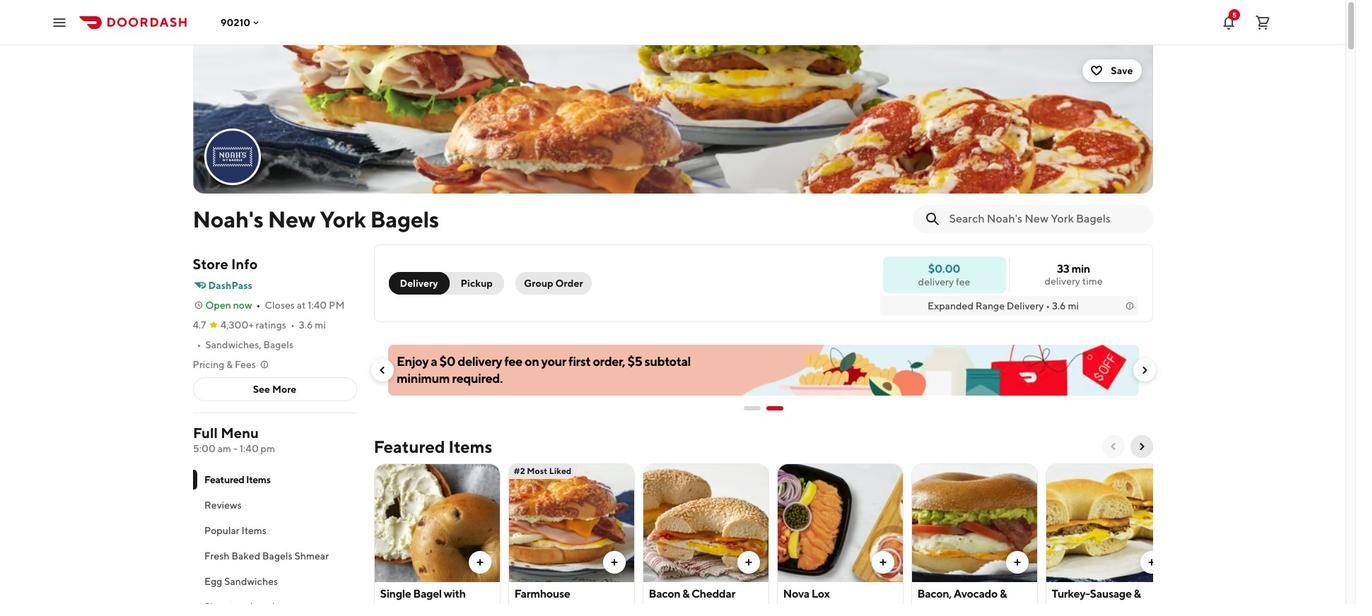 Task type: describe. For each thing, give the bounding box(es) containing it.
required.
[[452, 371, 502, 386]]

egg sandwiches button
[[193, 569, 357, 595]]

1 vertical spatial 3.6
[[299, 320, 313, 331]]

bacon, avocado & tomato egg white
[[918, 588, 1011, 605]]

fee inside enjoy a $0 delivery fee on your first order, $5 subtotal minimum required.
[[504, 354, 522, 369]]

bacon & cheddar
[[649, 588, 735, 601]]

delivery inside option
[[400, 278, 438, 289]]

pm
[[329, 300, 345, 311]]

fee inside $0.00 delivery fee
[[956, 276, 971, 287]]

• down 33 min delivery time
[[1046, 301, 1050, 312]]

popular items button
[[193, 518, 357, 544]]

min
[[1072, 262, 1091, 276]]

new
[[268, 206, 315, 233]]

save button
[[1083, 59, 1142, 82]]

bacon & cheddar button
[[643, 464, 769, 605]]

1 horizontal spatial 3.6
[[1052, 301, 1066, 312]]

bagels for • sandwiches, bagels
[[263, 339, 294, 351]]

now
[[233, 300, 252, 311]]

more
[[272, 384, 297, 395]]

featured inside heading
[[374, 437, 445, 457]]

menu
[[220, 425, 259, 441]]

reviews
[[204, 500, 241, 511]]

lox
[[812, 588, 830, 601]]

nova
[[783, 588, 810, 601]]

york
[[320, 206, 366, 233]]

pm
[[260, 443, 275, 455]]

33
[[1057, 262, 1070, 276]]

1 horizontal spatial featured items
[[374, 437, 492, 457]]

0 items, open order cart image
[[1255, 14, 1272, 31]]

ratings
[[256, 320, 286, 331]]

featured items heading
[[374, 436, 492, 458]]

group order
[[524, 278, 583, 289]]

egg inside bacon, avocado & tomato egg white
[[957, 603, 978, 605]]

minimum
[[396, 371, 450, 386]]

order
[[556, 278, 583, 289]]

pricing & fees
[[193, 359, 256, 371]]

order methods option group
[[389, 272, 504, 295]]

sandwiches
[[224, 576, 278, 588]]

order,
[[593, 354, 625, 369]]

$0.00
[[928, 262, 961, 275]]

3.6 mi
[[299, 320, 326, 331]]

delivery inside 33 min delivery time
[[1045, 276, 1081, 287]]

avocado
[[954, 588, 998, 601]]

full menu 5:00 am - 1:40 pm
[[193, 425, 275, 455]]

-
[[233, 443, 237, 455]]

#2 most liked
[[514, 466, 572, 477]]

group order button
[[516, 272, 592, 295]]

$0.00 delivery fee
[[918, 262, 971, 287]]

#2
[[514, 466, 525, 477]]

enjoy a $0 delivery fee on your first order, $5 subtotal minimum required.
[[396, 354, 691, 386]]

& inside bacon, avocado & tomato egg white
[[1000, 588, 1007, 601]]

bacon, avocado & tomato egg white button
[[911, 464, 1038, 605]]

store
[[193, 256, 228, 272]]

nova lox image
[[778, 464, 903, 583]]

0 vertical spatial cheddar
[[692, 588, 735, 601]]

& inside pricing & fees button
[[226, 359, 233, 371]]

previous button of carousel image
[[377, 365, 388, 376]]

fresh baked bagels shmear
[[204, 551, 329, 562]]

1:40 inside the full menu 5:00 am - 1:40 pm
[[239, 443, 258, 455]]

with
[[444, 588, 466, 601]]

save
[[1111, 65, 1133, 76]]

add item to cart image for nova lox
[[877, 557, 889, 569]]

1 vertical spatial delivery
[[1007, 301, 1044, 312]]

info
[[231, 256, 258, 272]]

liked
[[549, 466, 572, 477]]

90210 button
[[221, 17, 262, 28]]

tomato
[[918, 603, 955, 605]]

popular items
[[204, 525, 266, 537]]

fresh baked bagels shmear button
[[193, 544, 357, 569]]

baked
[[231, 551, 260, 562]]

full
[[193, 425, 218, 441]]

4,300+
[[220, 320, 254, 331]]

range
[[976, 301, 1005, 312]]

shmear for single bagel with shmear
[[380, 603, 418, 605]]

bagel
[[413, 588, 442, 601]]

am
[[217, 443, 231, 455]]

at
[[297, 300, 306, 311]]

egg sandwiches
[[204, 576, 278, 588]]

bacon
[[649, 588, 681, 601]]

nova lox button
[[777, 464, 904, 605]]

& inside bacon & cheddar button
[[683, 588, 690, 601]]

sausage
[[1090, 588, 1132, 601]]

next button of carousel image
[[1136, 441, 1148, 453]]

a
[[431, 354, 437, 369]]

& inside turkey-sausage & cheddar
[[1134, 588, 1141, 601]]

most
[[527, 466, 548, 477]]

your
[[541, 354, 566, 369]]

• down 4.7
[[197, 339, 201, 351]]

shmear for fresh baked bagels shmear
[[294, 551, 329, 562]]

add item to cart image for single bagel with shmear
[[474, 557, 486, 569]]

turkey-
[[1052, 588, 1090, 601]]

• left 3.6 mi
[[291, 320, 295, 331]]

1 vertical spatial mi
[[315, 320, 326, 331]]

0 vertical spatial mi
[[1068, 301, 1079, 312]]

1 vertical spatial featured items
[[204, 475, 270, 486]]

0 vertical spatial bagels
[[370, 206, 439, 233]]

4.7
[[193, 320, 206, 331]]

5
[[1233, 10, 1237, 19]]

$0
[[439, 354, 455, 369]]

0 vertical spatial 1:40
[[308, 300, 327, 311]]



Task type: locate. For each thing, give the bounding box(es) containing it.
bagels right york
[[370, 206, 439, 233]]

0 vertical spatial shmear
[[294, 551, 329, 562]]

0 vertical spatial featured
[[374, 437, 445, 457]]

0 horizontal spatial add item to cart image
[[474, 557, 486, 569]]

2 add item to cart image from the left
[[743, 557, 754, 569]]

Pickup radio
[[441, 272, 504, 295]]

delivery inside $0.00 delivery fee
[[918, 276, 954, 287]]

expanded range delivery • 3.6 mi image
[[1124, 301, 1135, 312]]

delivery right range at the right of the page
[[1007, 301, 1044, 312]]

fee
[[956, 276, 971, 287], [504, 354, 522, 369]]

1 vertical spatial items
[[246, 475, 270, 486]]

turkey-sausage & cheddar button
[[1046, 464, 1172, 605]]

next button of carousel image
[[1139, 365, 1150, 376]]

bacon,
[[918, 588, 952, 601]]

store info
[[193, 256, 258, 272]]

fee left on
[[504, 354, 522, 369]]

33 min delivery time
[[1045, 262, 1103, 287]]

white
[[980, 603, 1011, 605]]

pickup
[[461, 278, 493, 289]]

1 horizontal spatial 1:40
[[308, 300, 327, 311]]

4 add item to cart image from the left
[[1146, 557, 1157, 569]]

single bagel with shmear image
[[374, 464, 500, 583]]

see more
[[253, 384, 297, 395]]

expanded range delivery • 3.6 mi
[[928, 301, 1079, 312]]

shmear inside "button"
[[294, 551, 329, 562]]

bagels inside "button"
[[262, 551, 292, 562]]

shmear down "single"
[[380, 603, 418, 605]]

1 horizontal spatial shmear
[[380, 603, 418, 605]]

delivery left time on the right of page
[[1045, 276, 1081, 287]]

• right now
[[256, 300, 261, 311]]

see more button
[[193, 378, 356, 401]]

open menu image
[[51, 14, 68, 31]]

$5
[[627, 354, 642, 369]]

sandwiches,
[[205, 339, 261, 351]]

cheddar
[[692, 588, 735, 601], [1052, 603, 1096, 605]]

• sandwiches, bagels
[[197, 339, 294, 351]]

fees
[[235, 359, 256, 371]]

items down required.
[[449, 437, 492, 457]]

egg
[[204, 576, 222, 588], [957, 603, 978, 605]]

closes
[[265, 300, 295, 311]]

bacon, avocado & tomato egg white image
[[912, 464, 1037, 583]]

1 horizontal spatial mi
[[1068, 301, 1079, 312]]

Delivery radio
[[389, 272, 449, 295]]

1 add item to cart image from the left
[[474, 557, 486, 569]]

fresh
[[204, 551, 229, 562]]

expanded
[[928, 301, 974, 312]]

add item to cart image for turkey-sausage & cheddar
[[1146, 557, 1157, 569]]

0 horizontal spatial 3.6
[[299, 320, 313, 331]]

0 vertical spatial delivery
[[400, 278, 438, 289]]

reviews button
[[193, 493, 357, 518]]

dashpass
[[208, 280, 252, 291]]

3 add item to cart image from the left
[[1012, 557, 1023, 569]]

pricing & fees button
[[193, 358, 270, 372]]

1 vertical spatial bagels
[[263, 339, 294, 351]]

1 vertical spatial featured
[[204, 475, 244, 486]]

3.6 down 33 min delivery time
[[1052, 301, 1066, 312]]

1 add item to cart image from the left
[[609, 557, 620, 569]]

featured
[[374, 437, 445, 457], [204, 475, 244, 486]]

egg down fresh
[[204, 576, 222, 588]]

fee down $0.00
[[956, 276, 971, 287]]

0 horizontal spatial featured items
[[204, 475, 270, 486]]

2 vertical spatial bagels
[[262, 551, 292, 562]]

2 vertical spatial items
[[241, 525, 266, 537]]

add item to cart image inside bacon, avocado & tomato egg white button
[[1012, 557, 1023, 569]]

& right bacon
[[683, 588, 690, 601]]

0 vertical spatial egg
[[204, 576, 222, 588]]

bagels
[[370, 206, 439, 233], [263, 339, 294, 351], [262, 551, 292, 562]]

• closes at 1:40 pm
[[256, 300, 345, 311]]

1 horizontal spatial delivery
[[1007, 301, 1044, 312]]

bagels down popular items button on the left bottom of the page
[[262, 551, 292, 562]]

mi down • closes at 1:40 pm
[[315, 320, 326, 331]]

farmhouse
[[515, 588, 570, 601]]

1 vertical spatial shmear
[[380, 603, 418, 605]]

3.6
[[1052, 301, 1066, 312], [299, 320, 313, 331]]

0 horizontal spatial 1:40
[[239, 443, 258, 455]]

mi down 33 min delivery time
[[1068, 301, 1079, 312]]

1 horizontal spatial fee
[[956, 276, 971, 287]]

items up reviews button
[[246, 475, 270, 486]]

see
[[253, 384, 270, 395]]

1 vertical spatial cheddar
[[1052, 603, 1096, 605]]

cheddar inside turkey-sausage & cheddar
[[1052, 603, 1096, 605]]

delivery down $0.00
[[918, 276, 954, 287]]

1:40 right 'at'
[[308, 300, 327, 311]]

popular
[[204, 525, 239, 537]]

0 horizontal spatial egg
[[204, 576, 222, 588]]

0 horizontal spatial cheddar
[[692, 588, 735, 601]]

1 horizontal spatial featured
[[374, 437, 445, 457]]

bagels for fresh baked bagels shmear
[[262, 551, 292, 562]]

•
[[256, 300, 261, 311], [1046, 301, 1050, 312], [291, 320, 295, 331], [197, 339, 201, 351]]

items inside button
[[241, 525, 266, 537]]

egg down avocado
[[957, 603, 978, 605]]

group
[[524, 278, 554, 289]]

subtotal
[[644, 354, 691, 369]]

single
[[380, 588, 411, 601]]

items up baked
[[241, 525, 266, 537]]

farmhouse image
[[509, 464, 634, 583]]

0 horizontal spatial mi
[[315, 320, 326, 331]]

notification bell image
[[1221, 14, 1238, 31]]

noah's
[[193, 206, 264, 233]]

add item to cart image
[[609, 557, 620, 569], [743, 557, 754, 569], [1012, 557, 1023, 569], [1146, 557, 1157, 569]]

add item to cart image inside turkey-sausage & cheddar button
[[1146, 557, 1157, 569]]

enjoy
[[396, 354, 428, 369]]

& left 'fees'
[[226, 359, 233, 371]]

1 horizontal spatial delivery
[[918, 276, 954, 287]]

1 horizontal spatial egg
[[957, 603, 978, 605]]

2 horizontal spatial delivery
[[1045, 276, 1081, 287]]

on
[[524, 354, 539, 369]]

single bagel with shmear button
[[374, 464, 500, 605]]

1 horizontal spatial cheddar
[[1052, 603, 1096, 605]]

add item to cart image for bacon, avocado & tomato egg white
[[1012, 557, 1023, 569]]

&
[[226, 359, 233, 371], [683, 588, 690, 601], [1000, 588, 1007, 601], [1134, 588, 1141, 601]]

1 vertical spatial egg
[[957, 603, 978, 605]]

add item to cart image inside bacon & cheddar button
[[743, 557, 754, 569]]

bagels down the ratings
[[263, 339, 294, 351]]

0 horizontal spatial delivery
[[457, 354, 502, 369]]

3.6 down 'at'
[[299, 320, 313, 331]]

5:00
[[193, 443, 215, 455]]

noah's new york bagels
[[193, 206, 439, 233]]

delivery inside enjoy a $0 delivery fee on your first order, $5 subtotal minimum required.
[[457, 354, 502, 369]]

delivery left pickup radio
[[400, 278, 438, 289]]

0 vertical spatial featured items
[[374, 437, 492, 457]]

featured down minimum
[[374, 437, 445, 457]]

shmear down popular items button on the left bottom of the page
[[294, 551, 329, 562]]

time
[[1083, 276, 1103, 287]]

& up white
[[1000, 588, 1007, 601]]

featured up reviews
[[204, 475, 244, 486]]

nova lox
[[783, 588, 830, 601]]

cheddar down turkey-
[[1052, 603, 1096, 605]]

1:40
[[308, 300, 327, 311], [239, 443, 258, 455]]

featured items down minimum
[[374, 437, 492, 457]]

Item Search search field
[[949, 211, 1142, 227]]

& right sausage
[[1134, 588, 1141, 601]]

items inside heading
[[449, 437, 492, 457]]

turkey-sausage & cheddar
[[1052, 588, 1141, 605]]

featured items up reviews
[[204, 475, 270, 486]]

delivery up required.
[[457, 354, 502, 369]]

0 vertical spatial fee
[[956, 276, 971, 287]]

shmear inside single bagel with shmear
[[380, 603, 418, 605]]

1 horizontal spatial add item to cart image
[[877, 557, 889, 569]]

0 vertical spatial items
[[449, 437, 492, 457]]

open
[[205, 300, 231, 311]]

add item to cart image for bacon & cheddar
[[743, 557, 754, 569]]

mi
[[1068, 301, 1079, 312], [315, 320, 326, 331]]

turkey-sausage & cheddar image
[[1046, 464, 1172, 583]]

delivery
[[400, 278, 438, 289], [1007, 301, 1044, 312]]

0 horizontal spatial featured
[[204, 475, 244, 486]]

0 vertical spatial 3.6
[[1052, 301, 1066, 312]]

1 vertical spatial fee
[[504, 354, 522, 369]]

90210
[[221, 17, 251, 28]]

1 vertical spatial 1:40
[[239, 443, 258, 455]]

previous button of carousel image
[[1108, 441, 1119, 453]]

delivery
[[1045, 276, 1081, 287], [918, 276, 954, 287], [457, 354, 502, 369]]

1:40 right the -
[[239, 443, 258, 455]]

0 horizontal spatial delivery
[[400, 278, 438, 289]]

noah's new york bagels image
[[193, 45, 1153, 194], [205, 130, 259, 184]]

open now
[[205, 300, 252, 311]]

0 horizontal spatial fee
[[504, 354, 522, 369]]

pricing
[[193, 359, 224, 371]]

cheddar right bacon
[[692, 588, 735, 601]]

single bagel with shmear
[[380, 588, 466, 605]]

select promotional banner element
[[744, 396, 783, 422]]

bacon & cheddar image
[[643, 464, 768, 583]]

4,300+ ratings •
[[220, 320, 295, 331]]

0 horizontal spatial shmear
[[294, 551, 329, 562]]

add item to cart image
[[474, 557, 486, 569], [877, 557, 889, 569]]

2 add item to cart image from the left
[[877, 557, 889, 569]]



Task type: vqa. For each thing, say whether or not it's contained in the screenshot.
cheese, to the middle
no



